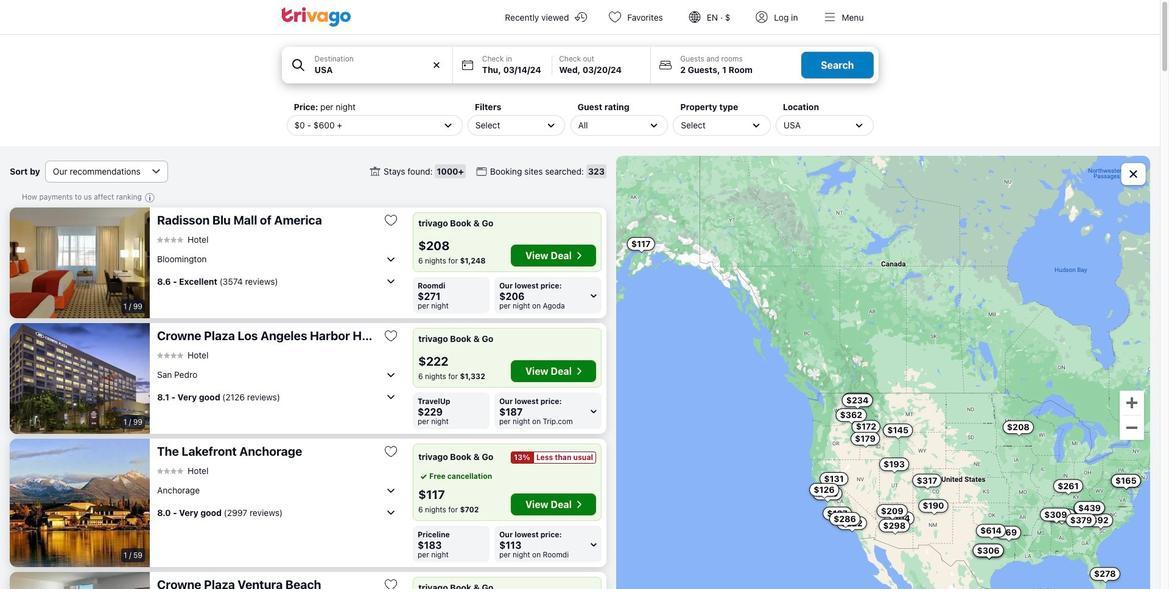 Task type: describe. For each thing, give the bounding box(es) containing it.
radisson blu mall of america, (bloomington, usa) image
[[10, 208, 150, 319]]

map region
[[616, 156, 1150, 590]]

clear image
[[431, 60, 442, 71]]

crowne plaza ventura beach, (ventura, usa) image
[[10, 572, 150, 590]]

the lakefront anchorage, (anchorage, usa) image
[[10, 439, 150, 568]]



Task type: locate. For each thing, give the bounding box(es) containing it.
Where to? search field
[[315, 63, 445, 76]]

None field
[[282, 47, 452, 83]]

crowne plaza los angeles harbor hotel, (san pedro, usa) image
[[10, 323, 150, 434]]

trivago logo image
[[282, 7, 351, 27]]



Task type: vqa. For each thing, say whether or not it's contained in the screenshot.
left Clinton
no



